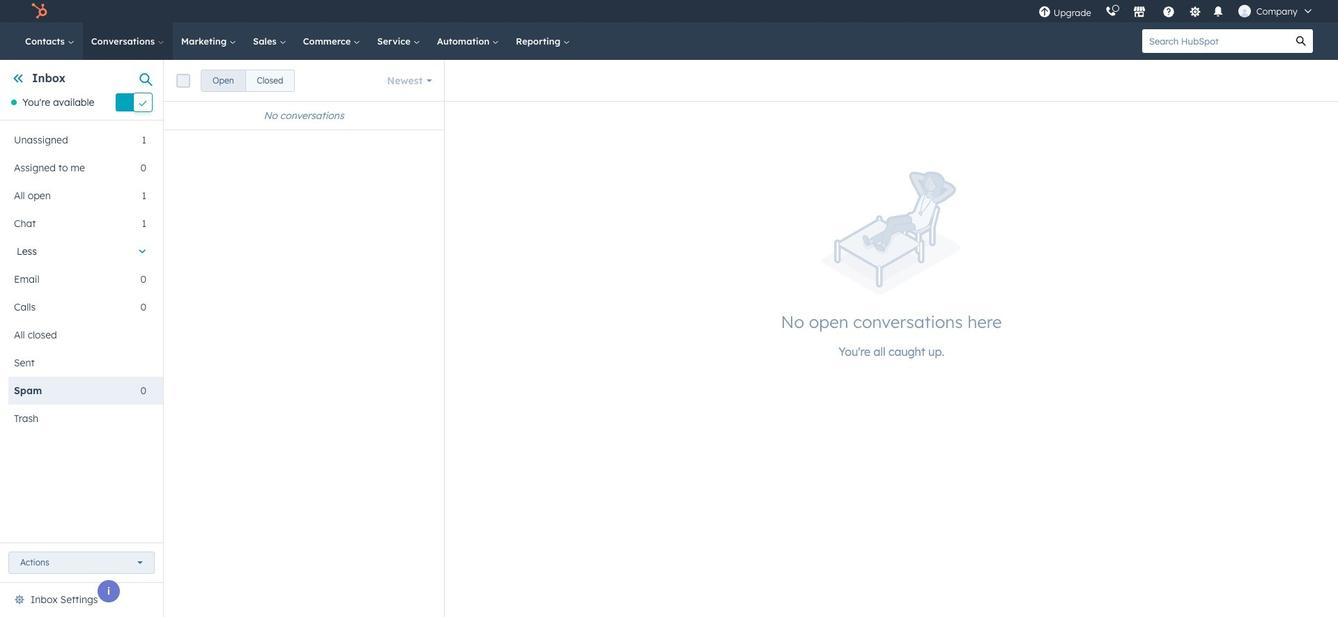Task type: describe. For each thing, give the bounding box(es) containing it.
you're available image
[[11, 100, 17, 105]]

Search HubSpot search field
[[1143, 29, 1290, 53]]

marketplaces image
[[1134, 6, 1146, 19]]

jacob simon image
[[1239, 5, 1252, 17]]



Task type: vqa. For each thing, say whether or not it's contained in the screenshot.
START 0 TASKS
no



Task type: locate. For each thing, give the bounding box(es) containing it.
main content
[[164, 60, 1339, 618]]

None button
[[201, 69, 246, 92], [245, 69, 295, 92], [201, 69, 246, 92], [245, 69, 295, 92]]

group
[[201, 69, 295, 92]]

menu
[[1032, 0, 1322, 22]]



